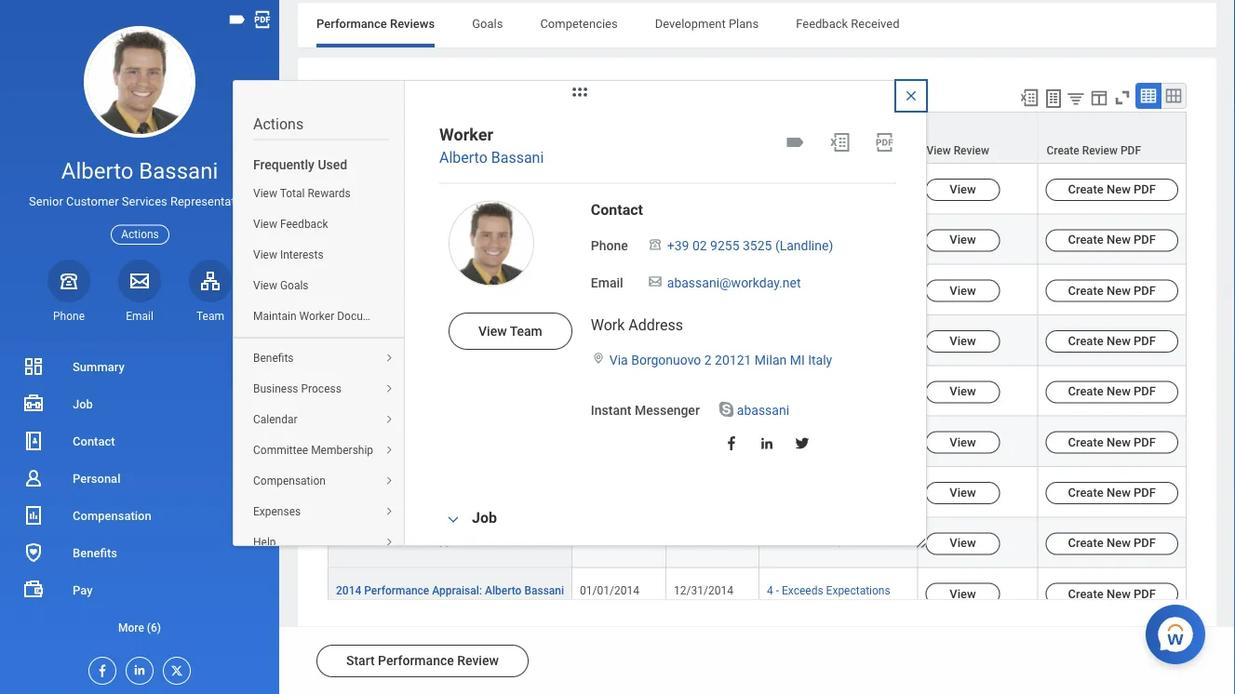 Task type: locate. For each thing, give the bounding box(es) containing it.
4 4 from the top
[[767, 433, 774, 446]]

performance for 2015
[[364, 534, 430, 547]]

1 horizontal spatial phone image
[[647, 237, 664, 252]]

- for 12/31/2021
[[776, 230, 780, 243]]

1 vertical spatial benefits
[[73, 546, 117, 560]]

3 appraisal: from the top
[[432, 281, 482, 294]]

1 new from the top
[[1107, 182, 1131, 196]]

4 view button from the top
[[926, 331, 1001, 353]]

4 right 12/31/2015
[[767, 534, 774, 547]]

team inside navigation pane region
[[196, 310, 224, 323]]

4 exceeds from the top
[[782, 433, 824, 446]]

contact up personal
[[73, 434, 115, 448]]

create for first create new pdf button from the bottom of the page
[[1069, 587, 1104, 601]]

0 vertical spatial view printable version (pdf) image
[[252, 9, 273, 30]]

appraisal: for 2022
[[432, 180, 482, 193]]

compensation
[[253, 475, 326, 488], [73, 509, 152, 523]]

appraisal: for 2019
[[432, 332, 482, 345]]

pdf inside popup button
[[1121, 144, 1142, 157]]

- right 3525
[[776, 230, 780, 243]]

1 horizontal spatial tag image
[[785, 131, 807, 154]]

2 new from the top
[[1107, 233, 1131, 247]]

compensation inside list
[[73, 509, 152, 523]]

4 - exceeds expectations link
[[767, 180, 891, 193], [767, 230, 891, 243], [767, 281, 891, 294], [767, 433, 891, 446], [767, 534, 891, 547], [767, 585, 891, 598]]

actions up frequently
[[253, 115, 304, 133]]

3 4 from the top
[[767, 281, 774, 294]]

1 create new pdf from the top
[[1069, 182, 1157, 196]]

pdf for ninth create new pdf button from the bottom of the page
[[1134, 182, 1157, 196]]

chevron down image
[[442, 514, 465, 527]]

4 appraisal: from the top
[[432, 332, 482, 345]]

performance right 2015
[[364, 534, 430, 547]]

2020
[[336, 281, 362, 294]]

chevron right image left chevron down image
[[378, 507, 400, 518]]

alberto for 2017 performance appraisal: alberto bassani
[[485, 433, 522, 446]]

review inside button
[[457, 654, 499, 669]]

chevron right image
[[378, 353, 400, 365], [378, 415, 400, 426], [378, 538, 400, 549]]

appraisal: for 2018
[[432, 382, 482, 395]]

1 row from the top
[[328, 112, 1187, 164]]

feedback
[[796, 16, 848, 30], [280, 218, 328, 231]]

4 - exceeds expectations link for 12/31/2021
[[767, 230, 891, 243]]

7 appraisal: from the top
[[432, 483, 482, 496]]

5 4 from the top
[[767, 534, 774, 547]]

view button
[[926, 179, 1001, 201], [926, 229, 1001, 252], [926, 280, 1001, 302], [926, 331, 1001, 353], [926, 381, 1001, 404], [926, 432, 1001, 454], [926, 482, 1001, 505], [926, 533, 1001, 555], [926, 584, 1001, 606]]

export to worksheets image
[[1043, 88, 1065, 110]]

create new pdf
[[1069, 182, 1157, 196], [1069, 233, 1157, 247], [1069, 284, 1157, 298], [1069, 334, 1157, 348], [1069, 385, 1157, 399], [1069, 435, 1157, 449], [1069, 486, 1157, 500], [1069, 537, 1157, 550], [1069, 587, 1157, 601]]

7 new from the top
[[1107, 486, 1131, 500]]

2014
[[336, 585, 362, 598]]

alberto up 2016 performance appraisal: alberto bassani link at the left bottom
[[485, 433, 522, 446]]

8 view button from the top
[[926, 533, 1001, 555]]

4 down manager
[[767, 180, 774, 193]]

performance reviews
[[317, 16, 435, 30]]

7 create new pdf button from the top
[[1046, 482, 1179, 505]]

1 4 - exceeds expectations from the top
[[767, 180, 891, 193]]

create for seventh create new pdf button from the top of the page
[[1069, 486, 1104, 500]]

0 vertical spatial phone image
[[647, 237, 664, 252]]

phone up 01/01/2020
[[591, 238, 628, 253]]

performance right 2017
[[364, 433, 430, 446]]

job down summary
[[73, 397, 93, 411]]

4 new from the top
[[1107, 334, 1131, 348]]

view printable version (pdf) image
[[252, 9, 273, 30], [874, 131, 896, 154]]

0 vertical spatial feedback
[[796, 16, 848, 30]]

alberto up view team
[[485, 281, 522, 294]]

2019
[[336, 332, 362, 345]]

new
[[1107, 182, 1131, 196], [1107, 233, 1131, 247], [1107, 284, 1131, 298], [1107, 334, 1131, 348], [1107, 385, 1131, 399], [1107, 435, 1131, 449], [1107, 486, 1131, 500], [1107, 537, 1131, 550], [1107, 587, 1131, 601]]

0 horizontal spatial team
[[196, 310, 224, 323]]

4 for 12/31/2020
[[767, 281, 774, 294]]

appraisal: for 2017
[[432, 433, 482, 446]]

job right chevron down image
[[472, 510, 497, 527]]

chevron right image inside committee membership menu item
[[378, 446, 400, 457]]

alberto down 2020 performance appraisal: alberto bassani link
[[485, 332, 522, 345]]

view review button
[[919, 113, 1038, 163]]

column header up 12/31/2022
[[667, 112, 760, 164]]

1 vertical spatial goals
[[280, 279, 309, 292]]

appraisal: down 2015 performance appraisal: alberto bassani link
[[432, 585, 482, 598]]

review button
[[329, 113, 572, 163]]

1 horizontal spatial actions
[[253, 115, 304, 133]]

- right linkedin image
[[776, 433, 780, 446]]

messenger
[[635, 403, 700, 419]]

list
[[0, 348, 279, 646]]

2 expectations from the top
[[827, 230, 891, 243]]

chevron right image right 2018
[[378, 384, 400, 395]]

1 vertical spatial chevron right image
[[378, 415, 400, 426]]

chevron right image for compensation
[[378, 476, 400, 488]]

phone alberto bassani element
[[47, 309, 90, 324]]

performance for 2021
[[364, 230, 430, 243]]

12/31/2019
[[674, 332, 734, 345]]

pdf
[[1121, 144, 1142, 157], [1134, 182, 1157, 196], [1134, 233, 1157, 247], [1134, 284, 1157, 298], [1134, 334, 1157, 348], [1134, 385, 1157, 399], [1134, 435, 1157, 449], [1134, 486, 1157, 500], [1134, 537, 1157, 550], [1134, 587, 1157, 601]]

performance right 2016 on the bottom left of the page
[[364, 483, 430, 496]]

alberto down view team button
[[485, 382, 522, 395]]

6 create new pdf from the top
[[1069, 435, 1157, 449]]

2021 performance appraisal: alberto bassani link
[[336, 230, 564, 243]]

column header
[[573, 112, 667, 164], [667, 112, 760, 164]]

2 chevron right image from the top
[[378, 415, 400, 426]]

0 vertical spatial email
[[591, 275, 624, 290]]

feedback left received
[[796, 16, 848, 30]]

performance
[[317, 16, 387, 30], [364, 180, 430, 193], [364, 230, 430, 243], [364, 281, 430, 294], [364, 332, 430, 345], [364, 382, 430, 395], [364, 433, 430, 446], [364, 483, 430, 496], [364, 534, 430, 547], [364, 585, 430, 598], [378, 654, 454, 669]]

1 column header from the left
[[573, 112, 667, 164]]

4 - exceeds expectations for 12/31/2020
[[767, 281, 891, 294]]

2017 performance appraisal: alberto bassani link
[[336, 433, 564, 446]]

tab list
[[298, 3, 1217, 47]]

1 vertical spatial tag image
[[785, 131, 807, 154]]

exceeds for 12/31/2017
[[782, 433, 824, 446]]

6 exceeds from the top
[[782, 585, 824, 598]]

view goals
[[253, 279, 309, 292]]

alberto up the job button
[[485, 483, 522, 496]]

job image
[[22, 393, 45, 415]]

0 vertical spatial compensation
[[253, 475, 326, 488]]

- right 12/31/2014
[[776, 585, 780, 598]]

worker right the maintain
[[299, 310, 335, 323]]

0 horizontal spatial job
[[73, 397, 93, 411]]

chevron right image inside calendar menu item
[[378, 415, 400, 426]]

benefits image
[[22, 542, 45, 564]]

view
[[927, 144, 951, 157], [950, 182, 977, 196], [253, 187, 277, 200], [253, 218, 277, 231], [950, 233, 977, 247], [253, 249, 277, 262], [253, 279, 277, 292], [950, 284, 977, 298], [479, 323, 507, 339], [950, 334, 977, 348], [950, 385, 977, 399], [950, 435, 977, 449], [950, 486, 977, 500], [950, 537, 977, 550], [950, 587, 977, 601]]

- down manager
[[776, 180, 780, 193]]

0 vertical spatial benefits
[[253, 352, 294, 365]]

3 view button from the top
[[926, 280, 1001, 302]]

phone image left the +39 at right top
[[647, 237, 664, 252]]

create new pdf for first create new pdf button from the bottom of the page
[[1069, 587, 1157, 601]]

1 vertical spatial actions
[[121, 228, 159, 241]]

2014 performance appraisal: alberto bassani
[[336, 585, 564, 598]]

performance up documents
[[364, 281, 430, 294]]

appraisal: down 'alberto bassani' link at the left of the page
[[432, 180, 482, 193]]

phone image inside popup button
[[56, 270, 82, 292]]

2 vertical spatial chevron right image
[[378, 538, 400, 549]]

2016
[[336, 483, 362, 496]]

1 vertical spatial phone image
[[56, 270, 82, 292]]

4 - exceeds expectations for 12/31/2022
[[767, 180, 891, 193]]

5 expectations from the top
[[827, 534, 891, 547]]

alberto up 2022 performance appraisal: alberto bassani
[[440, 149, 488, 167]]

bassani for 2016 performance appraisal: alberto bassani
[[525, 483, 564, 496]]

5 exceeds from the top
[[782, 534, 824, 547]]

2016 performance appraisal: alberto bassani link
[[336, 483, 564, 496]]

benefits up pay
[[73, 546, 117, 560]]

facebook image
[[723, 436, 740, 452]]

appraisal: for 2014
[[432, 585, 482, 598]]

1 horizontal spatial email
[[591, 275, 624, 290]]

2 appraisal: from the top
[[432, 230, 482, 243]]

compensation image
[[22, 505, 45, 527]]

3 new from the top
[[1107, 284, 1131, 298]]

0 horizontal spatial email
[[126, 310, 154, 323]]

1 vertical spatial team
[[510, 323, 543, 339]]

2 4 - exceeds expectations from the top
[[767, 230, 891, 243]]

chevron right image right 2017
[[378, 446, 400, 457]]

create inside popup button
[[1047, 144, 1080, 157]]

- for 12/31/2020
[[776, 281, 780, 294]]

exceeds for 12/31/2015
[[782, 534, 824, 547]]

2 column header from the left
[[667, 112, 760, 164]]

1 horizontal spatial contact
[[591, 201, 643, 219]]

facebook image
[[89, 658, 110, 679]]

8 create new pdf from the top
[[1069, 537, 1157, 550]]

more
[[118, 622, 144, 635]]

3 expectations from the top
[[827, 281, 891, 294]]

performance inside start performance review button
[[378, 654, 454, 669]]

6 create new pdf button from the top
[[1046, 432, 1179, 454]]

exceeds for 12/31/2020
[[782, 281, 824, 294]]

performance right 2022
[[364, 180, 430, 193]]

appraisal: up 2016 performance appraisal: alberto bassani link at the left bottom
[[432, 433, 482, 446]]

email up work in the top of the page
[[591, 275, 624, 290]]

5 new from the top
[[1107, 385, 1131, 399]]

8 appraisal: from the top
[[432, 534, 482, 547]]

view interests
[[253, 249, 324, 262]]

0 vertical spatial chevron right image
[[378, 353, 400, 365]]

0 horizontal spatial worker
[[299, 310, 335, 323]]

4 expectations from the top
[[827, 433, 891, 446]]

9255
[[711, 238, 740, 253]]

performance left reviews
[[317, 16, 387, 30]]

4 - from the top
[[776, 433, 780, 446]]

review inside popup button
[[1083, 144, 1118, 157]]

0 horizontal spatial phone
[[53, 310, 85, 323]]

chevron right image right 2015
[[378, 538, 400, 549]]

0 horizontal spatial phone image
[[56, 270, 82, 292]]

5 create new pdf button from the top
[[1046, 381, 1179, 404]]

0 horizontal spatial tag image
[[227, 9, 248, 30]]

2018 performance appraisal: alberto bassani link
[[336, 382, 564, 395]]

performance down documents
[[364, 332, 430, 345]]

phone image
[[647, 237, 664, 252], [56, 270, 82, 292]]

alberto down 2022 performance appraisal: alberto bassani
[[485, 230, 522, 243]]

performance right 2021
[[364, 230, 430, 243]]

bassani inside worker alberto bassani
[[491, 149, 544, 167]]

1 horizontal spatial team
[[510, 323, 543, 339]]

4 chevron right image from the top
[[378, 507, 400, 518]]

6 view button from the top
[[926, 432, 1001, 454]]

2 4 from the top
[[767, 230, 774, 243]]

benefits link
[[0, 535, 279, 572]]

01/01/2014
[[580, 585, 640, 598]]

job inside job group
[[472, 510, 497, 527]]

contact down 01/01/2022
[[591, 201, 643, 219]]

calendar menu item
[[234, 405, 409, 435]]

expand table image
[[1165, 87, 1184, 105]]

5 4 - exceeds expectations link from the top
[[767, 534, 891, 547]]

appraisal: up chevron down image
[[432, 483, 482, 496]]

8 create new pdf button from the top
[[1046, 533, 1179, 555]]

1 chevron right image from the top
[[378, 384, 400, 395]]

1 horizontal spatial phone
[[591, 238, 628, 253]]

italy
[[808, 353, 833, 368]]

1 appraisal: from the top
[[432, 180, 482, 193]]

1 vertical spatial contact
[[73, 434, 115, 448]]

2 create new pdf from the top
[[1069, 233, 1157, 247]]

6 - from the top
[[776, 585, 780, 598]]

6 expectations from the top
[[827, 585, 891, 598]]

worker
[[440, 125, 494, 145], [299, 310, 335, 323]]

column header up 01/01/2022
[[573, 112, 667, 164]]

0 horizontal spatial actions
[[121, 228, 159, 241]]

alberto down 'alberto bassani' link at the left of the page
[[485, 180, 522, 193]]

1 - from the top
[[776, 180, 780, 193]]

row
[[328, 112, 1187, 164], [328, 164, 1187, 215], [328, 215, 1187, 265], [328, 265, 1187, 316], [328, 316, 1187, 366], [328, 366, 1187, 417], [328, 417, 1187, 468], [328, 468, 1187, 518], [328, 518, 1187, 569], [328, 569, 1187, 619]]

worker up 'alberto bassani' link at the left of the page
[[440, 125, 494, 145]]

1 horizontal spatial benefits
[[253, 352, 294, 365]]

worker dialog
[[233, 80, 929, 695]]

-
[[776, 180, 780, 193], [776, 230, 780, 243], [776, 281, 780, 294], [776, 433, 780, 446], [776, 534, 780, 547], [776, 585, 780, 598]]

actions down senior customer services representative
[[121, 228, 159, 241]]

goals right reviews
[[472, 16, 503, 30]]

actions
[[253, 115, 304, 133], [121, 228, 159, 241]]

calendar
[[253, 413, 298, 426]]

summary link
[[0, 348, 279, 386]]

appraisal: down 2022 performance appraisal: alberto bassani
[[432, 230, 482, 243]]

4 down abassani at the right of the page
[[767, 433, 774, 446]]

4 down 3525
[[767, 281, 774, 294]]

new for sixth create new pdf button from the top of the page
[[1107, 435, 1131, 449]]

1 vertical spatial compensation
[[73, 509, 152, 523]]

via borgonuovo 2 20121 milan mi italy link
[[610, 349, 833, 368]]

(landline)
[[776, 238, 834, 253]]

benefits menu item
[[234, 343, 409, 374]]

feedback inside tab list
[[796, 16, 848, 30]]

mail image
[[129, 270, 151, 292]]

chevron right image up 2017 performance appraisal: alberto bassani at the bottom
[[378, 415, 400, 426]]

7 view button from the top
[[926, 482, 1001, 505]]

create new pdf button
[[1046, 179, 1179, 201], [1046, 229, 1179, 252], [1046, 280, 1179, 302], [1046, 331, 1179, 353], [1046, 381, 1179, 404], [1046, 432, 1179, 454], [1046, 482, 1179, 505], [1046, 533, 1179, 555], [1046, 584, 1179, 606]]

performance for 2017
[[364, 433, 430, 446]]

9 view button from the top
[[926, 584, 1001, 606]]

6 appraisal: from the top
[[432, 433, 482, 446]]

phone inside popup button
[[53, 310, 85, 323]]

abassani@workday.net
[[667, 275, 801, 290]]

expenses menu item
[[234, 497, 409, 527]]

12/31/2022
[[674, 180, 734, 193]]

2 chevron right image from the top
[[378, 446, 400, 457]]

navigation pane region
[[0, 0, 279, 695]]

1 horizontal spatial view printable version (pdf) image
[[874, 131, 896, 154]]

chevron right image inside business process "menu item"
[[378, 384, 400, 395]]

phone image up phone alberto bassani element
[[56, 270, 82, 292]]

2014 performance appraisal: alberto bassani link
[[336, 585, 564, 598]]

exceeds for 12/31/2014
[[782, 585, 824, 598]]

1 horizontal spatial goals
[[472, 16, 503, 30]]

4 create new pdf from the top
[[1069, 334, 1157, 348]]

via borgonuovo 2 20121 milan mi italy
[[610, 353, 833, 368]]

1 vertical spatial feedback
[[280, 218, 328, 231]]

1 horizontal spatial worker
[[440, 125, 494, 145]]

chevron right image inside compensation menu item
[[378, 476, 400, 488]]

alberto up customer
[[61, 158, 134, 184]]

0 horizontal spatial contact
[[73, 434, 115, 448]]

actions inside popup button
[[121, 228, 159, 241]]

personal image
[[22, 467, 45, 490]]

0 vertical spatial tag image
[[227, 9, 248, 30]]

chevron right image inside expenses menu item
[[378, 507, 400, 518]]

- right 12/31/2015
[[776, 534, 780, 547]]

business process menu item
[[234, 374, 409, 405]]

2 4 - exceeds expectations link from the top
[[767, 230, 891, 243]]

6 4 from the top
[[767, 585, 774, 598]]

appraisal: up 2017 performance appraisal: alberto bassani at the bottom
[[432, 382, 482, 395]]

exceeds for 12/31/2021
[[782, 230, 824, 243]]

appraisal: down chevron down image
[[432, 534, 482, 547]]

2022 performance appraisal: alberto bassani link
[[336, 180, 564, 193]]

contact inside list
[[73, 434, 115, 448]]

performance right 2018
[[364, 382, 430, 395]]

appraisal: down 2020 performance appraisal: alberto bassani link
[[432, 332, 482, 345]]

alberto
[[440, 149, 488, 167], [61, 158, 134, 184], [485, 180, 522, 193], [485, 230, 522, 243], [485, 281, 522, 294], [485, 332, 522, 345], [485, 382, 522, 395], [485, 433, 522, 446], [485, 483, 522, 496], [485, 534, 522, 547], [485, 585, 522, 598]]

list containing summary
[[0, 348, 279, 646]]

pdf for second create new pdf button from the bottom of the page
[[1134, 537, 1157, 550]]

3 4 - exceeds expectations from the top
[[767, 281, 891, 294]]

feedback inside frequently used "menu"
[[280, 218, 328, 231]]

5 appraisal: from the top
[[432, 382, 482, 395]]

received
[[851, 16, 900, 30]]

appraisal: up 2019 performance appraisal: alberto bassani link
[[432, 281, 482, 294]]

0 vertical spatial phone
[[591, 238, 628, 253]]

alberto for 2019 performance appraisal: alberto bassani
[[485, 332, 522, 345]]

chevron right image inside benefits menu item
[[378, 353, 400, 365]]

14 items
[[394, 93, 437, 106]]

1 4 - exceeds expectations link from the top
[[767, 180, 891, 193]]

alberto down the job button
[[485, 534, 522, 547]]

pdf for eighth create new pdf button from the bottom of the page
[[1134, 233, 1157, 247]]

4 right 12/31/2014
[[767, 585, 774, 598]]

2 exceeds from the top
[[782, 230, 824, 243]]

worker inside frequently used "menu"
[[299, 310, 335, 323]]

bassani for 2019 performance appraisal: alberto bassani
[[525, 332, 564, 345]]

performance right 2014
[[364, 585, 430, 598]]

bassani for 2020 performance appraisal: alberto bassani
[[525, 281, 564, 294]]

view team image
[[199, 270, 222, 292]]

appraisal:
[[432, 180, 482, 193], [432, 230, 482, 243], [432, 281, 482, 294], [432, 332, 482, 345], [432, 382, 482, 395], [432, 433, 482, 446], [432, 483, 482, 496], [432, 534, 482, 547], [432, 585, 482, 598]]

job inside job link
[[73, 397, 93, 411]]

exceeds
[[782, 180, 824, 193], [782, 230, 824, 243], [782, 281, 824, 294], [782, 433, 824, 446], [782, 534, 824, 547], [782, 585, 824, 598]]

plans
[[729, 16, 759, 30]]

3525
[[743, 238, 772, 253]]

toolbar
[[1011, 83, 1187, 112]]

email down mail icon
[[126, 310, 154, 323]]

- for 12/31/2014
[[776, 585, 780, 598]]

3 chevron right image from the top
[[378, 476, 400, 488]]

development
[[655, 16, 726, 30]]

alberto bassani
[[61, 158, 218, 184]]

competencies
[[540, 16, 618, 30]]

1 chevron right image from the top
[[378, 353, 400, 365]]

feedback received
[[796, 16, 900, 30]]

1 exceeds from the top
[[782, 180, 824, 193]]

4 4 - exceeds expectations link from the top
[[767, 433, 891, 446]]

alberto down 2015 performance appraisal: alberto bassani
[[485, 585, 522, 598]]

0 horizontal spatial goals
[[280, 279, 309, 292]]

work address
[[591, 316, 684, 334]]

goals down view interests
[[280, 279, 309, 292]]

4 for 12/31/2015
[[767, 534, 774, 547]]

performance for 2018
[[364, 382, 430, 395]]

pdf for create review pdf popup button
[[1121, 144, 1142, 157]]

goals
[[472, 16, 503, 30], [280, 279, 309, 292]]

appraisal: for 2015
[[432, 534, 482, 547]]

1 expectations from the top
[[827, 180, 891, 193]]

1 vertical spatial worker
[[299, 310, 335, 323]]

compensation down personal
[[73, 509, 152, 523]]

expectations
[[827, 180, 891, 193], [827, 230, 891, 243], [827, 281, 891, 294], [827, 433, 891, 446], [827, 534, 891, 547], [827, 585, 891, 598]]

2017
[[336, 433, 362, 446]]

1 horizontal spatial compensation
[[253, 475, 326, 488]]

team inside button
[[510, 323, 543, 339]]

performance for 2022
[[364, 180, 430, 193]]

3 create new pdf from the top
[[1069, 284, 1157, 298]]

compensation down committee at the left bottom
[[253, 475, 326, 488]]

2 - from the top
[[776, 230, 780, 243]]

8 row from the top
[[328, 468, 1187, 518]]

0 vertical spatial contact
[[591, 201, 643, 219]]

1 4 from the top
[[767, 180, 774, 193]]

- down (landline)
[[776, 281, 780, 294]]

chevron right image right 2016 on the bottom left of the page
[[378, 476, 400, 488]]

7 row from the top
[[328, 417, 1187, 468]]

0 horizontal spatial feedback
[[280, 218, 328, 231]]

8 new from the top
[[1107, 537, 1131, 550]]

feedback down "view total rewards"
[[280, 218, 328, 231]]

12/31/2021
[[674, 230, 734, 243]]

2019 performance appraisal: alberto bassani link
[[336, 332, 564, 345]]

- for 12/31/2015
[[776, 534, 780, 547]]

4 left (landline)
[[767, 230, 774, 243]]

appraisal: for 2016
[[432, 483, 482, 496]]

6 4 - exceeds expectations link from the top
[[767, 585, 891, 598]]

cell
[[760, 316, 919, 366], [573, 366, 667, 417], [667, 366, 760, 417], [760, 366, 919, 417], [573, 417, 667, 468], [573, 468, 667, 518], [667, 468, 760, 518], [760, 468, 919, 518]]

performance right the start
[[378, 654, 454, 669]]

team
[[196, 310, 224, 323], [510, 323, 543, 339]]

5 create new pdf from the top
[[1069, 385, 1157, 399]]

0 vertical spatial job
[[73, 397, 93, 411]]

create new pdf for second create new pdf button from the bottom of the page
[[1069, 537, 1157, 550]]

expectations for 12/31/2020
[[827, 281, 891, 294]]

4 4 - exceeds expectations from the top
[[767, 433, 891, 446]]

1 vertical spatial view printable version (pdf) image
[[874, 131, 896, 154]]

7 create new pdf from the top
[[1069, 486, 1157, 500]]

team alberto bassani element
[[189, 309, 232, 324]]

1 vertical spatial email
[[126, 310, 154, 323]]

job group
[[440, 509, 896, 695]]

chevron right image down documents
[[378, 353, 400, 365]]

tab list containing performance reviews
[[298, 3, 1217, 47]]

0 horizontal spatial compensation
[[73, 509, 152, 523]]

3 4 - exceeds expectations link from the top
[[767, 281, 891, 294]]

5 4 - exceeds expectations from the top
[[767, 534, 891, 547]]

1 horizontal spatial feedback
[[796, 16, 848, 30]]

benefits up business at the bottom of page
[[253, 352, 294, 365]]

3 chevron right image from the top
[[378, 538, 400, 549]]

more (6) button
[[0, 617, 279, 639]]

mail image
[[647, 274, 664, 289]]

create new pdf for sixth create new pdf button from the top of the page
[[1069, 435, 1157, 449]]

3 exceeds from the top
[[782, 281, 824, 294]]

+39 02 9255 3525 (landline) link
[[667, 234, 834, 253]]

6 4 - exceeds expectations from the top
[[767, 585, 891, 598]]

9 new from the top
[[1107, 587, 1131, 601]]

summary image
[[22, 356, 45, 378]]

1 vertical spatial job
[[472, 510, 497, 527]]

0 vertical spatial worker
[[440, 125, 494, 145]]

documents
[[337, 310, 394, 323]]

manager rating
[[768, 144, 848, 157]]

create
[[1047, 144, 1080, 157], [1069, 182, 1104, 196], [1069, 233, 1104, 247], [1069, 284, 1104, 298], [1069, 334, 1104, 348], [1069, 385, 1104, 399], [1069, 435, 1104, 449], [1069, 486, 1104, 500], [1069, 537, 1104, 550], [1069, 587, 1104, 601]]

chevron right image for business process
[[378, 384, 400, 395]]

2019 performance appraisal: alberto bassani
[[336, 332, 564, 345]]

create for ninth create new pdf button from the bottom of the page
[[1069, 182, 1104, 196]]

0 vertical spatial actions
[[253, 115, 304, 133]]

9 appraisal: from the top
[[432, 585, 482, 598]]

phone up summary
[[53, 310, 85, 323]]

9 create new pdf from the top
[[1069, 587, 1157, 601]]

performance for 2019
[[364, 332, 430, 345]]

tag image
[[227, 9, 248, 30], [785, 131, 807, 154]]

1 horizontal spatial job
[[472, 510, 497, 527]]

close image
[[904, 88, 919, 103]]

export to excel image
[[1020, 88, 1040, 108]]

0 vertical spatial team
[[196, 310, 224, 323]]

manager rating button
[[760, 113, 918, 163]]

5 - from the top
[[776, 534, 780, 547]]

1 vertical spatial phone
[[53, 310, 85, 323]]

chevron right image inside help menu item
[[378, 538, 400, 549]]

appraisal: for 2020
[[432, 281, 482, 294]]

6 new from the top
[[1107, 435, 1131, 449]]

chevron right image
[[378, 384, 400, 395], [378, 446, 400, 457], [378, 476, 400, 488], [378, 507, 400, 518]]

0 horizontal spatial benefits
[[73, 546, 117, 560]]

senior customer services representative
[[29, 195, 250, 209]]

3 - from the top
[[776, 281, 780, 294]]

instant messenger
[[591, 403, 700, 419]]

compensation inside menu item
[[253, 475, 326, 488]]



Task type: vqa. For each thing, say whether or not it's contained in the screenshot.


Task type: describe. For each thing, give the bounding box(es) containing it.
start performance review button
[[317, 645, 529, 678]]

expectations for 12/31/2022
[[827, 180, 891, 193]]

5 row from the top
[[328, 316, 1187, 366]]

via
[[610, 353, 628, 368]]

summary
[[73, 360, 125, 374]]

worker inside worker alberto bassani
[[440, 125, 494, 145]]

abassani
[[737, 403, 790, 419]]

chevron right image for expenses
[[378, 507, 400, 518]]

new for third create new pdf button from the top of the page
[[1107, 284, 1131, 298]]

actions inside worker dialog
[[253, 115, 304, 133]]

create for eighth create new pdf button from the bottom of the page
[[1069, 233, 1104, 247]]

14
[[394, 93, 407, 106]]

more (6) button
[[0, 609, 279, 646]]

alberto bassani link
[[440, 149, 544, 167]]

committee
[[253, 444, 308, 457]]

12/31/2014
[[674, 585, 734, 598]]

actions button
[[111, 225, 169, 245]]

2015 performance appraisal: alberto bassani link
[[336, 534, 564, 547]]

business
[[253, 383, 298, 396]]

create for third create new pdf button from the top of the page
[[1069, 284, 1104, 298]]

start
[[346, 654, 375, 669]]

alberto for 2021 performance appraisal: alberto bassani
[[485, 230, 522, 243]]

2020 performance appraisal: alberto bassani
[[336, 281, 564, 294]]

employee's photo (alberto bassani) image
[[449, 201, 535, 287]]

view team
[[479, 323, 543, 339]]

pdf for sixth create new pdf button from the top of the page
[[1134, 435, 1157, 449]]

alberto for 2015 performance appraisal: alberto bassani
[[485, 534, 522, 547]]

linkedin image
[[759, 436, 776, 452]]

0 horizontal spatial view printable version (pdf) image
[[252, 9, 273, 30]]

reviews
[[390, 16, 435, 30]]

bassani for 2022 performance appraisal: alberto bassani
[[525, 180, 564, 193]]

skype image
[[717, 400, 735, 419]]

pdf for third create new pdf button from the top of the page
[[1134, 284, 1157, 298]]

4 - exceeds expectations for 12/31/2021
[[767, 230, 891, 243]]

1 view button from the top
[[926, 179, 1001, 201]]

used
[[318, 157, 347, 172]]

alberto for 2022 performance appraisal: alberto bassani
[[485, 180, 522, 193]]

location image
[[591, 352, 606, 365]]

4 - exceeds expectations link for 12/31/2014
[[767, 585, 891, 598]]

address
[[629, 316, 684, 334]]

pdf for first create new pdf button from the bottom of the page
[[1134, 587, 1157, 601]]

02
[[693, 238, 707, 253]]

frequently used
[[253, 157, 347, 172]]

exceeds for 12/31/2022
[[782, 180, 824, 193]]

click to view/edit grid preferences image
[[1090, 88, 1110, 108]]

expenses
[[253, 506, 301, 519]]

bassani for 2015 performance appraisal: alberto bassani
[[525, 534, 564, 547]]

move modal image
[[562, 81, 599, 103]]

twitter image
[[794, 436, 811, 452]]

performance for start
[[378, 654, 454, 669]]

manager
[[768, 144, 813, 157]]

email alberto bassani element
[[118, 309, 161, 324]]

2 create new pdf button from the top
[[1046, 229, 1179, 252]]

new for second create new pdf button from the bottom of the page
[[1107, 537, 1131, 550]]

expectations for 12/31/2015
[[827, 534, 891, 547]]

performance for 2014
[[364, 585, 430, 598]]

new for ninth create new pdf button from the bottom of the page
[[1107, 182, 1131, 196]]

bassani for 2021 performance appraisal: alberto bassani
[[525, 230, 564, 243]]

milan
[[755, 353, 787, 368]]

rating
[[815, 144, 848, 157]]

2016 performance appraisal: alberto bassani
[[336, 483, 564, 496]]

- for 12/31/2017
[[776, 433, 780, 446]]

create new pdf for seventh create new pdf button from the top of the page
[[1069, 486, 1157, 500]]

12/31/2017
[[674, 433, 734, 446]]

job button
[[472, 510, 497, 527]]

help menu item
[[234, 527, 409, 558]]

- for 12/31/2022
[[776, 180, 780, 193]]

pdf for seventh create new pdf button from the top of the page
[[1134, 486, 1157, 500]]

alberto for 2014 performance appraisal: alberto bassani
[[485, 585, 522, 598]]

2017 performance appraisal: alberto bassani
[[336, 433, 564, 446]]

2022 performance appraisal: alberto bassani
[[336, 180, 564, 193]]

bassani inside navigation pane region
[[139, 158, 218, 184]]

9 row from the top
[[328, 518, 1187, 569]]

2
[[705, 353, 712, 368]]

abassani@workday.net link
[[667, 271, 801, 290]]

2021
[[336, 230, 362, 243]]

4 - exceeds expectations link for 12/31/2015
[[767, 534, 891, 547]]

20121
[[715, 353, 752, 368]]

chevron right image for calendar
[[378, 415, 400, 426]]

table image
[[1140, 87, 1158, 105]]

2020 performance appraisal: alberto bassani link
[[336, 281, 564, 294]]

4 row from the top
[[328, 265, 1187, 316]]

create for sixth create new pdf button from the top of the page
[[1069, 435, 1104, 449]]

contact inside worker dialog
[[591, 201, 643, 219]]

resize modal image
[[915, 537, 929, 551]]

6 row from the top
[[328, 366, 1187, 417]]

01/01/2015
[[580, 534, 640, 547]]

borgonuovo
[[632, 353, 702, 368]]

mi
[[790, 353, 805, 368]]

01/01/2019
[[580, 332, 640, 345]]

compensation link
[[0, 497, 279, 535]]

4 for 12/31/2017
[[767, 433, 774, 446]]

start performance review
[[346, 654, 499, 669]]

email button
[[118, 260, 161, 324]]

+39
[[667, 238, 690, 253]]

4 - exceeds expectations for 12/31/2017
[[767, 433, 891, 446]]

performance for 2020
[[364, 281, 430, 294]]

chevron right image for committee membership
[[378, 446, 400, 457]]

create new pdf for eighth create new pdf button from the bottom of the page
[[1069, 233, 1157, 247]]

create for second create new pdf button from the bottom of the page
[[1069, 537, 1104, 550]]

2018
[[336, 382, 362, 395]]

view inside popup button
[[927, 144, 951, 157]]

goals inside frequently used "menu"
[[280, 279, 309, 292]]

appraisal: for 2021
[[432, 230, 482, 243]]

membership
[[311, 444, 373, 457]]

+39 02 9255 3525 (landline)
[[667, 238, 834, 253]]

9 create new pdf button from the top
[[1046, 584, 1179, 606]]

performance for 2016
[[364, 483, 430, 496]]

alberto for 2020 performance appraisal: alberto bassani
[[485, 281, 522, 294]]

alberto inside worker alberto bassani
[[440, 149, 488, 167]]

pdf for 5th create new pdf button from the bottom of the page
[[1134, 385, 1157, 399]]

committee membership menu item
[[234, 435, 409, 466]]

bassani for 2017 performance appraisal: alberto bassani
[[525, 433, 564, 446]]

expectations for 12/31/2014
[[827, 585, 891, 598]]

01/01/2021
[[580, 230, 640, 243]]

benefits inside navigation pane region
[[73, 546, 117, 560]]

(6)
[[147, 622, 161, 635]]

representative
[[170, 195, 250, 209]]

4 for 12/31/2021
[[767, 230, 774, 243]]

compensation menu item
[[234, 466, 409, 497]]

export to excel image
[[829, 131, 852, 154]]

create new pdf for ninth create new pdf button from the bottom of the page
[[1069, 182, 1157, 196]]

create new pdf for 5th create new pdf button from the bottom of the page
[[1069, 385, 1157, 399]]

2 row from the top
[[328, 164, 1187, 215]]

create new pdf for sixth create new pdf button from the bottom
[[1069, 334, 1157, 348]]

rewards
[[308, 187, 351, 200]]

abassani link
[[737, 399, 790, 419]]

alberto for 2018 performance appraisal: alberto bassani
[[485, 382, 522, 395]]

4 - exceeds expectations link for 12/31/2020
[[767, 281, 891, 294]]

work
[[591, 316, 625, 334]]

create new pdf for third create new pdf button from the top of the page
[[1069, 284, 1157, 298]]

2 view button from the top
[[926, 229, 1001, 252]]

4 - exceeds expectations link for 12/31/2022
[[767, 180, 891, 193]]

4 - exceeds expectations link for 12/31/2017
[[767, 433, 891, 446]]

bassani for 2014 performance appraisal: alberto bassani
[[525, 585, 564, 598]]

new for sixth create new pdf button from the bottom
[[1107, 334, 1131, 348]]

benefits inside menu item
[[253, 352, 294, 365]]

services
[[122, 195, 167, 209]]

expectations for 12/31/2021
[[827, 230, 891, 243]]

pdf for sixth create new pdf button from the bottom
[[1134, 334, 1157, 348]]

fullscreen image
[[1113, 88, 1133, 108]]

phone inside worker dialog
[[591, 238, 628, 253]]

worker alberto bassani
[[440, 125, 544, 167]]

instant
[[591, 403, 632, 419]]

maintain
[[253, 310, 297, 323]]

2018 performance appraisal: alberto bassani
[[336, 382, 564, 395]]

bassani for 2018 performance appraisal: alberto bassani
[[525, 382, 564, 395]]

help
[[253, 536, 276, 549]]

alberto inside navigation pane region
[[61, 158, 134, 184]]

job link
[[0, 386, 279, 423]]

pay image
[[22, 579, 45, 602]]

create for 5th create new pdf button from the bottom of the page
[[1069, 385, 1104, 399]]

email inside worker dialog
[[591, 275, 624, 290]]

3 create new pdf button from the top
[[1046, 280, 1179, 302]]

4 create new pdf button from the top
[[1046, 331, 1179, 353]]

5 view button from the top
[[926, 381, 1001, 404]]

01/01/2020
[[580, 281, 640, 294]]

new for seventh create new pdf button from the top of the page
[[1107, 486, 1131, 500]]

more (6)
[[118, 622, 161, 635]]

frequently used menu
[[234, 151, 409, 695]]

view total rewards
[[253, 187, 351, 200]]

4 for 12/31/2022
[[767, 180, 774, 193]]

0 vertical spatial goals
[[472, 16, 503, 30]]

12/31/2015
[[674, 534, 734, 547]]

chevron right image for benefits
[[378, 353, 400, 365]]

create review pdf
[[1047, 144, 1142, 157]]

pay link
[[0, 572, 279, 609]]

2021 performance appraisal: alberto bassani
[[336, 230, 564, 243]]

x image
[[164, 658, 184, 679]]

4 - exceeds expectations for 12/31/2015
[[767, 534, 891, 547]]

4 for 12/31/2014
[[767, 585, 774, 598]]

new for eighth create new pdf button from the bottom of the page
[[1107, 233, 1131, 247]]

create for create review pdf popup button
[[1047, 144, 1080, 157]]

3 row from the top
[[328, 215, 1187, 265]]

expectations for 12/31/2017
[[827, 433, 891, 446]]

linkedin image
[[127, 658, 147, 678]]

view inside button
[[479, 323, 507, 339]]

chevron right image for help
[[378, 538, 400, 549]]

email inside popup button
[[126, 310, 154, 323]]

contact image
[[22, 430, 45, 453]]

12/31/2020
[[674, 281, 734, 294]]

development plans
[[655, 16, 759, 30]]

team link
[[189, 260, 232, 324]]

10 row from the top
[[328, 569, 1187, 619]]

4 - exceeds expectations for 12/31/2014
[[767, 585, 891, 598]]

create for sixth create new pdf button from the bottom
[[1069, 334, 1104, 348]]

business process
[[253, 383, 342, 396]]

2015 performance appraisal: alberto bassani
[[336, 534, 564, 547]]

select to filter grid data image
[[1066, 88, 1087, 108]]

view review
[[927, 144, 990, 157]]

row containing review
[[328, 112, 1187, 164]]

alberto for 2016 performance appraisal: alberto bassani
[[485, 483, 522, 496]]

create review pdf button
[[1039, 113, 1186, 163]]

1 create new pdf button from the top
[[1046, 179, 1179, 201]]



